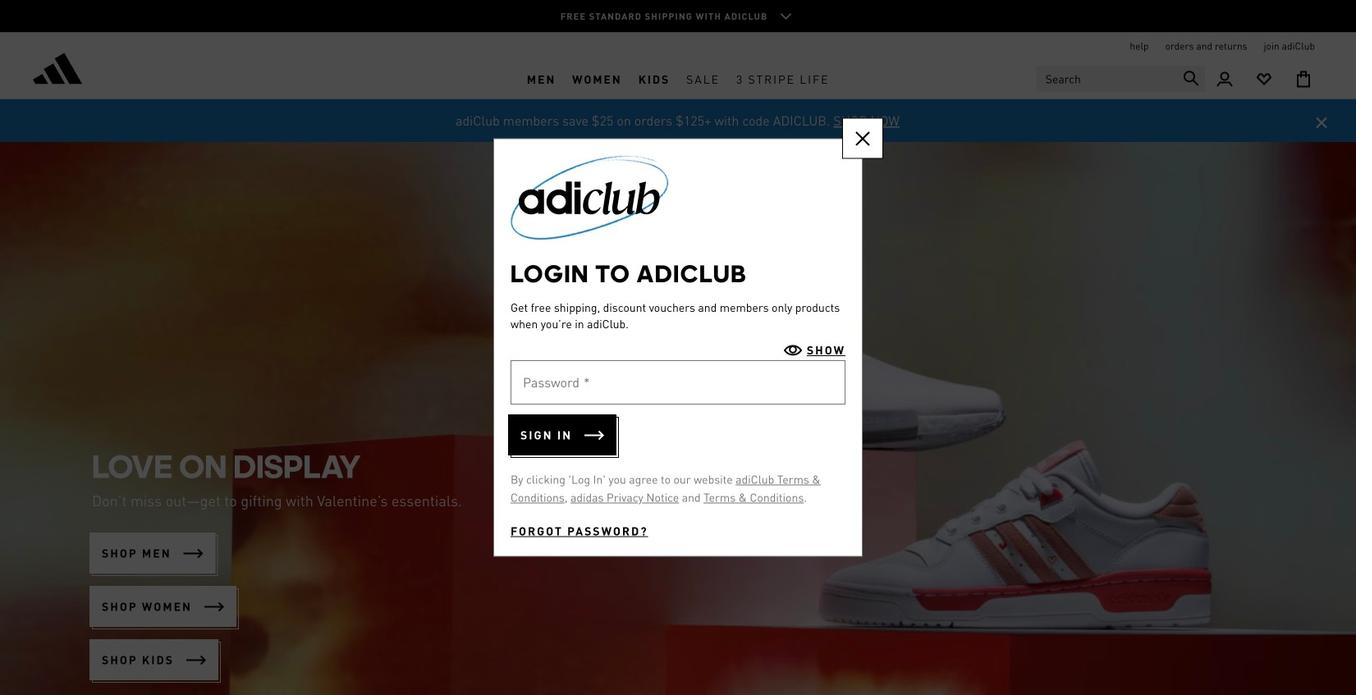 Task type: vqa. For each thing, say whether or not it's contained in the screenshot.
the xl
no



Task type: describe. For each thing, give the bounding box(es) containing it.
Password password field
[[511, 360, 846, 405]]

top image image
[[494, 139, 685, 240]]

main navigation element
[[328, 60, 1029, 99]]



Task type: locate. For each thing, give the bounding box(es) containing it.
dialog
[[494, 118, 884, 557]]

2024 spring summer jason day image image
[[0, 142, 1357, 696]]



